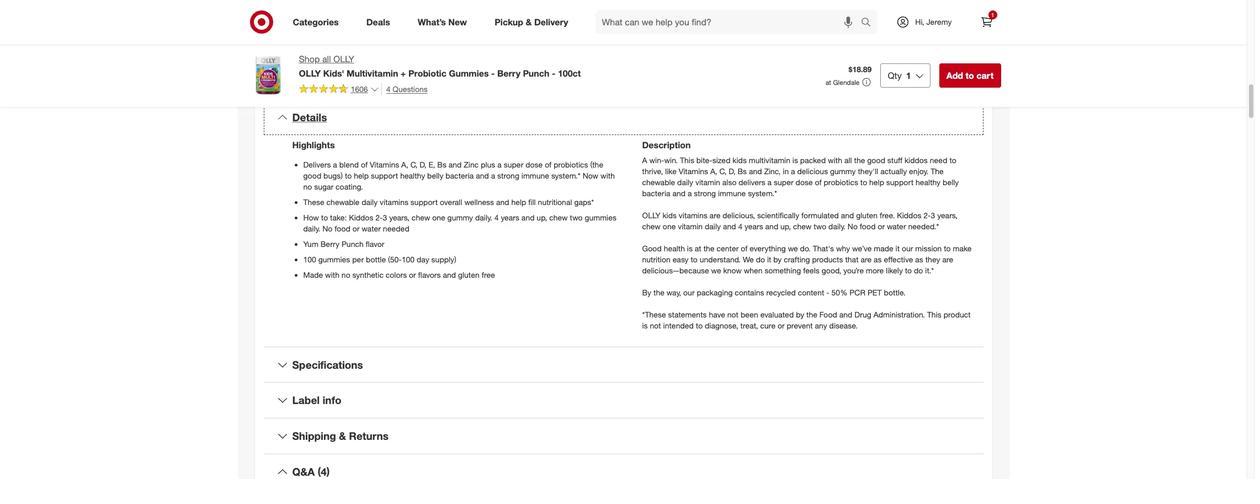Task type: vqa. For each thing, say whether or not it's contained in the screenshot.
save 30% on candles in-store or online
no



Task type: describe. For each thing, give the bounding box(es) containing it.
olly kids vitamins are delicious, scientifically formulated and gluten free. kiddos 2-3 years, chew one vitamin daily and 4 years and up, chew two daily. no food or water needed.*
[[643, 211, 958, 231]]

0 horizontal spatial not
[[650, 321, 661, 331]]

chew down nutritional
[[550, 213, 568, 222]]

of inside a win-win. this bite-sized kids multivitamin is packed with all the good stuff kiddos need to thrive, like vitamins a, c, d, bs and zinc, in a delicious gummy they'll actually enjoy. the chewable daily vitamin also delivers a super dose of probiotics to help support healthy belly bacteria and a strong immune system.*
[[815, 178, 822, 187]]

1 horizontal spatial olly
[[334, 54, 354, 65]]

chew up good
[[643, 222, 661, 231]]

delivers
[[303, 160, 331, 169]]

2 horizontal spatial are
[[943, 255, 954, 264]]

*these statements have not been evaluated by the food and drug administration. this product is not intended to diagnose, treat, cure or prevent any disease.
[[643, 310, 971, 331]]

immune inside delivers a blend of vitamins a, c, d, e, bs and zinc plus a super dose of probiotics (the good bugs) to help support healthy belly bacteria and a strong immune system.* now with no sugar coating.
[[522, 171, 550, 180]]

supply)
[[432, 255, 457, 264]]

statements
[[669, 310, 707, 320]]

to inside delivers a blend of vitamins a, c, d, e, bs and zinc plus a super dose of probiotics (the good bugs) to help support healthy belly bacteria and a strong immune system.* now with no sugar coating.
[[345, 171, 352, 180]]

system.* inside delivers a blend of vitamins a, c, d, e, bs and zinc plus a super dose of probiotics (the good bugs) to help support healthy belly bacteria and a strong immune system.* now with no sugar coating.
[[552, 171, 581, 180]]

c, inside delivers a blend of vitamins a, c, d, e, bs and zinc plus a super dose of probiotics (the good bugs) to help support healthy belly bacteria and a strong immune system.* now with no sugar coating.
[[411, 160, 418, 169]]

free.
[[880, 211, 895, 220]]

or inside the how to take: kiddos 2-3 years, chew one gummy daily. 4 years and up, chew two gummies daily. no food or water needed
[[353, 224, 360, 233]]

*these
[[643, 310, 666, 320]]

e,
[[429, 160, 435, 169]]

olly inside olly kids vitamins are delicious, scientifically formulated and gluten free. kiddos 2-3 years, chew one vitamin daily and 4 years and up, chew two daily. no food or water needed.*
[[643, 211, 661, 220]]

one inside the how to take: kiddos 2-3 years, chew one gummy daily. 4 years and up, chew two gummies daily. no food or water needed
[[433, 213, 446, 222]]

1 vertical spatial do
[[915, 266, 924, 275]]

crafting
[[784, 255, 810, 264]]

advertisement region
[[637, 0, 1002, 19]]

it.*
[[926, 266, 935, 275]]

any
[[815, 321, 828, 331]]

specifications button
[[264, 348, 984, 383]]

made
[[303, 270, 323, 280]]

this inside a win-win. this bite-sized kids multivitamin is packed with all the good stuff kiddos need to thrive, like vitamins a, c, d, bs and zinc, in a delicious gummy they'll actually enjoy. the chewable daily vitamin also delivers a super dose of probiotics to help support healthy belly bacteria and a strong immune system.*
[[680, 156, 695, 165]]

1 horizontal spatial support
[[411, 198, 438, 207]]

vitamins inside a win-win. this bite-sized kids multivitamin is packed with all the good stuff kiddos need to thrive, like vitamins a, c, d, bs and zinc, in a delicious gummy they'll actually enjoy. the chewable daily vitamin also delivers a super dose of probiotics to help support healthy belly bacteria and a strong immune system.*
[[679, 167, 709, 176]]

50%
[[832, 288, 848, 297]]

chew down formulated
[[794, 222, 812, 231]]

& for shipping
[[339, 430, 346, 443]]

blend
[[340, 160, 359, 169]]

the inside a win-win. this bite-sized kids multivitamin is packed with all the good stuff kiddos need to thrive, like vitamins a, c, d, bs and zinc, in a delicious gummy they'll actually enjoy. the chewable daily vitamin also delivers a super dose of probiotics to help support healthy belly bacteria and a strong immune system.*
[[855, 156, 866, 165]]

d, inside a win-win. this bite-sized kids multivitamin is packed with all the good stuff kiddos need to thrive, like vitamins a, c, d, bs and zinc, in a delicious gummy they'll actually enjoy. the chewable daily vitamin also delivers a super dose of probiotics to help support healthy belly bacteria and a strong immune system.*
[[729, 167, 736, 176]]

need
[[930, 156, 948, 165]]

is inside a win-win. this bite-sized kids multivitamin is packed with all the good stuff kiddos need to thrive, like vitamins a, c, d, bs and zinc, in a delicious gummy they'll actually enjoy. the chewable daily vitamin also delivers a super dose of probiotics to help support healthy belly bacteria and a strong immune system.*
[[793, 156, 799, 165]]

all inside shop all olly olly kids' multivitamin + probiotic gummies - berry punch - 100ct
[[322, 54, 331, 65]]

belly inside delivers a blend of vitamins a, c, d, e, bs and zinc plus a super dose of probiotics (the good bugs) to help support healthy belly bacteria and a strong immune system.* now with no sugar coating.
[[427, 171, 444, 180]]

the
[[931, 167, 944, 176]]

shop all olly olly kids' multivitamin + probiotic gummies - berry punch - 100ct
[[299, 54, 581, 79]]

synthetic
[[353, 270, 384, 280]]

2- inside olly kids vitamins are delicious, scientifically formulated and gluten free. kiddos 2-3 years, chew one vitamin daily and 4 years and up, chew two daily. no food or water needed.*
[[924, 211, 931, 220]]

good
[[643, 244, 662, 253]]

of up nutritional
[[545, 160, 552, 169]]

bacteria inside a win-win. this bite-sized kids multivitamin is packed with all the good stuff kiddos need to thrive, like vitamins a, c, d, bs and zinc, in a delicious gummy they'll actually enjoy. the chewable daily vitamin also delivers a super dose of probiotics to help support healthy belly bacteria and a strong immune system.*
[[643, 189, 671, 198]]

years, inside the how to take: kiddos 2-3 years, chew one gummy daily. 4 years and up, chew two gummies daily. no food or water needed
[[389, 213, 410, 222]]

no inside olly kids vitamins are delicious, scientifically formulated and gluten free. kiddos 2-3 years, chew one vitamin daily and 4 years and up, chew two daily. no food or water needed.*
[[848, 222, 858, 231]]

to inside the how to take: kiddos 2-3 years, chew one gummy daily. 4 years and up, chew two gummies daily. no food or water needed
[[321, 213, 328, 222]]

is inside good health is at the center of everything we do. that's why we've made it our mission to make nutrition easy to understand. we do it by crafting products that are as effective as they are delicious—because we know when something feels good, you're more likely to do it.*
[[687, 244, 693, 253]]

1 100 from the left
[[303, 255, 316, 264]]

they
[[926, 255, 941, 264]]

the inside good health is at the center of everything we do. that's why we've made it our mission to make nutrition easy to understand. we do it by crafting products that are as effective as they are delicious—because we know when something feels good, you're more likely to do it.*
[[704, 244, 715, 253]]

0 horizontal spatial daily
[[362, 198, 378, 207]]

water inside olly kids vitamins are delicious, scientifically formulated and gluten free. kiddos 2-3 years, chew one vitamin daily and 4 years and up, chew two daily. no food or water needed.*
[[887, 222, 907, 231]]

belly inside a win-win. this bite-sized kids multivitamin is packed with all the good stuff kiddos need to thrive, like vitamins a, c, d, bs and zinc, in a delicious gummy they'll actually enjoy. the chewable daily vitamin also delivers a super dose of probiotics to help support healthy belly bacteria and a strong immune system.*
[[943, 178, 959, 187]]

up, inside olly kids vitamins are delicious, scientifically formulated and gluten free. kiddos 2-3 years, chew one vitamin daily and 4 years and up, chew two daily. no food or water needed.*
[[781, 222, 791, 231]]

or right 'colors'
[[409, 270, 416, 280]]

food inside the how to take: kiddos 2-3 years, chew one gummy daily. 4 years and up, chew two gummies daily. no food or water needed
[[335, 224, 351, 233]]

these chewable daily vitamins support overall wellness and help fill nutritional gaps*
[[303, 198, 594, 207]]

2- inside the how to take: kiddos 2-3 years, chew one gummy daily. 4 years and up, chew two gummies daily. no food or water needed
[[376, 213, 383, 222]]

yum
[[303, 240, 319, 249]]

description
[[643, 140, 691, 151]]

by inside *these statements have not been evaluated by the food and drug administration. this product is not intended to diagnose, treat, cure or prevent any disease.
[[796, 310, 805, 320]]

vitamin inside olly kids vitamins are delicious, scientifically formulated and gluten free. kiddos 2-3 years, chew one vitamin daily and 4 years and up, chew two daily. no food or water needed.*
[[678, 222, 703, 231]]

kids inside olly kids vitamins are delicious, scientifically formulated and gluten free. kiddos 2-3 years, chew one vitamin daily and 4 years and up, chew two daily. no food or water needed.*
[[663, 211, 677, 220]]

vitamins inside olly kids vitamins are delicious, scientifically formulated and gluten free. kiddos 2-3 years, chew one vitamin daily and 4 years and up, chew two daily. no food or water needed.*
[[679, 211, 708, 220]]

+
[[401, 68, 406, 79]]

no inside delivers a blend of vitamins a, c, d, e, bs and zinc plus a super dose of probiotics (the good bugs) to help support healthy belly bacteria and a strong immune system.* now with no sugar coating.
[[303, 182, 312, 192]]

delicious
[[798, 167, 828, 176]]

qty
[[888, 70, 902, 81]]

we've
[[853, 244, 872, 253]]

that's
[[813, 244, 835, 253]]

immune inside a win-win. this bite-sized kids multivitamin is packed with all the good stuff kiddos need to thrive, like vitamins a, c, d, bs and zinc, in a delicious gummy they'll actually enjoy. the chewable daily vitamin also delivers a super dose of probiotics to help support healthy belly bacteria and a strong immune system.*
[[718, 189, 746, 198]]

chewable inside a win-win. this bite-sized kids multivitamin is packed with all the good stuff kiddos need to thrive, like vitamins a, c, d, bs and zinc, in a delicious gummy they'll actually enjoy. the chewable daily vitamin also delivers a super dose of probiotics to help support healthy belly bacteria and a strong immune system.*
[[643, 178, 676, 187]]

dose inside delivers a blend of vitamins a, c, d, e, bs and zinc plus a super dose of probiotics (the good bugs) to help support healthy belly bacteria and a strong immune system.* now with no sugar coating.
[[526, 160, 543, 169]]

up, inside the how to take: kiddos 2-3 years, chew one gummy daily. 4 years and up, chew two gummies daily. no food or water needed
[[537, 213, 547, 222]]

1 horizontal spatial at
[[826, 78, 832, 87]]

everything
[[750, 244, 786, 253]]

image of olly kids' multivitamin + probiotic gummies - berry punch - 100ct image
[[246, 53, 290, 97]]

bs inside delivers a blend of vitamins a, c, d, e, bs and zinc plus a super dose of probiotics (the good bugs) to help support healthy belly bacteria and a strong immune system.* now with no sugar coating.
[[438, 160, 447, 169]]

gummy inside the how to take: kiddos 2-3 years, chew one gummy daily. 4 years and up, chew two gummies daily. no food or water needed
[[448, 213, 473, 222]]

search button
[[857, 10, 883, 36]]

1 horizontal spatial not
[[728, 310, 739, 320]]

punch inside shop all olly olly kids' multivitamin + probiotic gummies - berry punch - 100ct
[[523, 68, 550, 79]]

free
[[482, 270, 495, 280]]

gummies inside the how to take: kiddos 2-3 years, chew one gummy daily. 4 years and up, chew two gummies daily. no food or water needed
[[585, 213, 617, 222]]

$18.89
[[849, 65, 872, 74]]

gummy inside a win-win. this bite-sized kids multivitamin is packed with all the good stuff kiddos need to thrive, like vitamins a, c, d, bs and zinc, in a delicious gummy they'll actually enjoy. the chewable daily vitamin also delivers a super dose of probiotics to help support healthy belly bacteria and a strong immune system.*
[[831, 167, 856, 176]]

new
[[449, 16, 467, 27]]

water inside the how to take: kiddos 2-3 years, chew one gummy daily. 4 years and up, chew two gummies daily. no food or water needed
[[362, 224, 381, 233]]

prevent
[[787, 321, 813, 331]]

delivers
[[739, 178, 766, 187]]

and right wellness
[[496, 198, 510, 207]]

years, inside olly kids vitamins are delicious, scientifically formulated and gluten free. kiddos 2-3 years, chew one vitamin daily and 4 years and up, chew two daily. no food or water needed.*
[[938, 211, 958, 220]]

win.
[[665, 156, 678, 165]]

highlights
[[292, 140, 335, 151]]

flavors
[[418, 270, 441, 280]]

1 horizontal spatial we
[[788, 244, 798, 253]]

food inside olly kids vitamins are delicious, scientifically formulated and gluten free. kiddos 2-3 years, chew one vitamin daily and 4 years and up, chew two daily. no food or water needed.*
[[860, 222, 876, 231]]

2 vertical spatial with
[[325, 270, 340, 280]]

probiotics inside a win-win. this bite-sized kids multivitamin is packed with all the good stuff kiddos need to thrive, like vitamins a, c, d, bs and zinc, in a delicious gummy they'll actually enjoy. the chewable daily vitamin also delivers a super dose of probiotics to help support healthy belly bacteria and a strong immune system.*
[[824, 178, 859, 187]]

1 vertical spatial chewable
[[327, 198, 360, 207]]

bite-
[[697, 156, 713, 165]]

3 inside olly kids vitamins are delicious, scientifically formulated and gluten free. kiddos 2-3 years, chew one vitamin daily and 4 years and up, chew two daily. no food or water needed.*
[[931, 211, 936, 220]]

intended
[[664, 321, 694, 331]]

help inside delivers a blend of vitamins a, c, d, e, bs and zinc plus a super dose of probiotics (the good bugs) to help support healthy belly bacteria and a strong immune system.* now with no sugar coating.
[[354, 171, 369, 180]]

questions
[[393, 84, 428, 94]]

been
[[741, 310, 759, 320]]

0 horizontal spatial 1
[[907, 70, 912, 81]]

good health is at the center of everything we do. that's why we've made it our mission to make nutrition easy to understand. we do it by crafting products that are as effective as they are delicious—because we know when something feels good, you're more likely to do it.*
[[643, 244, 972, 275]]

know
[[724, 266, 742, 275]]

packaging
[[697, 288, 733, 297]]

0 horizontal spatial daily.
[[303, 224, 320, 233]]

we
[[743, 255, 754, 264]]

q&a (4) button
[[264, 455, 984, 480]]

0 horizontal spatial berry
[[321, 240, 340, 249]]

1 vertical spatial no
[[342, 270, 351, 280]]

gaps*
[[575, 198, 594, 207]]

about
[[578, 66, 614, 82]]

d, inside delivers a blend of vitamins a, c, d, e, bs and zinc plus a super dose of probiotics (the good bugs) to help support healthy belly bacteria and a strong immune system.* now with no sugar coating.
[[420, 160, 427, 169]]

0 horizontal spatial our
[[684, 288, 695, 297]]

and up delivers
[[749, 167, 762, 176]]

4 questions link
[[381, 83, 428, 96]]

health
[[664, 244, 685, 253]]

to inside *these statements have not been evaluated by the food and drug administration. this product is not intended to diagnose, treat, cure or prevent any disease.
[[696, 321, 703, 331]]

and down delicious,
[[723, 222, 736, 231]]

help inside a win-win. this bite-sized kids multivitamin is packed with all the good stuff kiddos need to thrive, like vitamins a, c, d, bs and zinc, in a delicious gummy they'll actually enjoy. the chewable daily vitamin also delivers a super dose of probiotics to help support healthy belly bacteria and a strong immune system.*
[[870, 178, 885, 187]]

categories
[[293, 16, 339, 27]]

bottle
[[366, 255, 386, 264]]

shipping & returns
[[292, 430, 389, 443]]

to left make
[[944, 244, 951, 253]]

flavor
[[366, 240, 385, 249]]

to down 'they'll'
[[861, 178, 868, 187]]

delivers a blend of vitamins a, c, d, e, bs and zinc plus a super dose of probiotics (the good bugs) to help support healthy belly bacteria and a strong immune system.* now with no sugar coating.
[[303, 160, 615, 192]]

2 100 from the left
[[402, 255, 415, 264]]

the right by
[[654, 288, 665, 297]]

1 horizontal spatial 1
[[992, 12, 995, 18]]

show more images
[[390, 22, 466, 33]]

made with no synthetic colors or flavors and gluten free
[[303, 270, 495, 280]]

super inside a win-win. this bite-sized kids multivitamin is packed with all the good stuff kiddos need to thrive, like vitamins a, c, d, bs and zinc, in a delicious gummy they'll actually enjoy. the chewable daily vitamin also delivers a super dose of probiotics to help support healthy belly bacteria and a strong immune system.*
[[774, 178, 794, 187]]

this
[[618, 66, 640, 82]]

gluten for free.
[[857, 211, 878, 220]]

the inside *these statements have not been evaluated by the food and drug administration. this product is not intended to diagnose, treat, cure or prevent any disease.
[[807, 310, 818, 320]]

per
[[352, 255, 364, 264]]

center
[[717, 244, 739, 253]]

to inside add to cart button
[[966, 70, 975, 81]]

diagnose,
[[705, 321, 739, 331]]

food
[[820, 310, 838, 320]]

1 horizontal spatial it
[[896, 244, 900, 253]]

and right formulated
[[841, 211, 855, 220]]

made
[[874, 244, 894, 253]]

and inside the how to take: kiddos 2-3 years, chew one gummy daily. 4 years and up, chew two gummies daily. no food or water needed
[[522, 213, 535, 222]]

take:
[[330, 213, 347, 222]]

glendale
[[834, 78, 860, 87]]

and down plus
[[476, 171, 489, 180]]

to right need
[[950, 156, 957, 165]]

easy
[[673, 255, 689, 264]]

1 horizontal spatial -
[[552, 68, 556, 79]]

and down like
[[673, 189, 686, 198]]

healthy inside delivers a blend of vitamins a, c, d, e, bs and zinc plus a super dose of probiotics (the good bugs) to help support healthy belly bacteria and a strong immune system.* now with no sugar coating.
[[400, 171, 425, 180]]

do.
[[801, 244, 811, 253]]

4 inside 'link'
[[386, 84, 391, 94]]

of right blend
[[361, 160, 368, 169]]

1606 link
[[299, 83, 379, 97]]

strong inside delivers a blend of vitamins a, c, d, e, bs and zinc plus a super dose of probiotics (the good bugs) to help support healthy belly bacteria and a strong immune system.* now with no sugar coating.
[[498, 171, 520, 180]]

what's new link
[[409, 10, 481, 34]]

what's new
[[418, 16, 467, 27]]

coating.
[[336, 182, 363, 192]]

one inside olly kids vitamins are delicious, scientifically formulated and gluten free. kiddos 2-3 years, chew one vitamin daily and 4 years and up, chew two daily. no food or water needed.*
[[663, 222, 676, 231]]

support inside delivers a blend of vitamins a, c, d, e, bs and zinc plus a super dose of probiotics (the good bugs) to help support healthy belly bacteria and a strong immune system.* now with no sugar coating.
[[371, 171, 398, 180]]

vitamin inside a win-win. this bite-sized kids multivitamin is packed with all the good stuff kiddos need to thrive, like vitamins a, c, d, bs and zinc, in a delicious gummy they'll actually enjoy. the chewable daily vitamin also delivers a super dose of probiotics to help support healthy belly bacteria and a strong immune system.*
[[696, 178, 721, 187]]

chew down "these chewable daily vitamins support overall wellness and help fill nutritional gaps*"
[[412, 213, 430, 222]]

deals link
[[357, 10, 404, 34]]

& for pickup
[[526, 16, 532, 27]]

2 horizontal spatial -
[[827, 288, 830, 297]]

of inside good health is at the center of everything we do. that's why we've made it our mission to make nutrition easy to understand. we do it by crafting products that are as effective as they are delicious—because we know when something feels good, you're more likely to do it.*
[[741, 244, 748, 253]]

item
[[643, 66, 670, 82]]

zinc
[[464, 160, 479, 169]]

mission
[[916, 244, 942, 253]]

administration.
[[874, 310, 926, 320]]

info
[[323, 395, 342, 407]]

1 horizontal spatial daily.
[[475, 213, 493, 222]]

by inside good health is at the center of everything we do. that's why we've made it our mission to make nutrition easy to understand. we do it by crafting products that are as effective as they are delicious—because we know when something feels good, you're more likely to do it.*
[[774, 255, 782, 264]]

super inside delivers a blend of vitamins a, c, d, e, bs and zinc plus a super dose of probiotics (the good bugs) to help support healthy belly bacteria and a strong immune system.* now with no sugar coating.
[[504, 160, 524, 169]]

and down scientifically
[[766, 222, 779, 231]]

these
[[303, 198, 325, 207]]



Task type: locate. For each thing, give the bounding box(es) containing it.
1 vertical spatial this
[[928, 310, 942, 320]]

jeremy
[[927, 17, 952, 27]]

0 horizontal spatial with
[[325, 270, 340, 280]]

1 right "qty"
[[907, 70, 912, 81]]

shipping
[[292, 430, 336, 443]]

images
[[438, 22, 466, 33]]

probiotic
[[409, 68, 447, 79]]

0 horizontal spatial healthy
[[400, 171, 425, 180]]

1 vertical spatial it
[[768, 255, 772, 264]]

one down "these chewable daily vitamins support overall wellness and help fill nutritional gaps*"
[[433, 213, 446, 222]]

one
[[433, 213, 446, 222], [663, 222, 676, 231]]

0 vertical spatial by
[[774, 255, 782, 264]]

2 horizontal spatial help
[[870, 178, 885, 187]]

4 left questions on the top of the page
[[386, 84, 391, 94]]

1 link
[[975, 10, 999, 34]]

0 vertical spatial berry
[[498, 68, 521, 79]]

support inside a win-win. this bite-sized kids multivitamin is packed with all the good stuff kiddos need to thrive, like vitamins a, c, d, bs and zinc, in a delicious gummy they'll actually enjoy. the chewable daily vitamin also delivers a super dose of probiotics to help support healthy belly bacteria and a strong immune system.*
[[887, 178, 914, 187]]

0 vertical spatial no
[[303, 182, 312, 192]]

the up understand.
[[704, 244, 715, 253]]

with inside delivers a blend of vitamins a, c, d, e, bs and zinc plus a super dose of probiotics (the good bugs) to help support healthy belly bacteria and a strong immune system.* now with no sugar coating.
[[601, 171, 615, 180]]

have
[[709, 310, 726, 320]]

0 vertical spatial super
[[504, 160, 524, 169]]

1 horizontal spatial are
[[861, 255, 872, 264]]

kids inside a win-win. this bite-sized kids multivitamin is packed with all the good stuff kiddos need to thrive, like vitamins a, c, d, bs and zinc, in a delicious gummy they'll actually enjoy. the chewable daily vitamin also delivers a super dose of probiotics to help support healthy belly bacteria and a strong immune system.*
[[733, 156, 747, 165]]

2 vertical spatial is
[[643, 321, 648, 331]]

all right packed
[[845, 156, 852, 165]]

1 horizontal spatial one
[[663, 222, 676, 231]]

1 horizontal spatial water
[[887, 222, 907, 231]]

immune up fill
[[522, 171, 550, 180]]

1 vertical spatial vitamins
[[679, 211, 708, 220]]

gluten
[[857, 211, 878, 220], [458, 270, 480, 280]]

0 horizontal spatial c,
[[411, 160, 418, 169]]

1 vertical spatial daily
[[362, 198, 378, 207]]

q&a (4)
[[292, 466, 330, 479]]

and up the "disease."
[[840, 310, 853, 320]]

1 vertical spatial 1
[[907, 70, 912, 81]]

c, left e,
[[411, 160, 418, 169]]

olly up kids'
[[334, 54, 354, 65]]

0 horizontal spatial it
[[768, 255, 772, 264]]

immune down also
[[718, 189, 746, 198]]

kiddos right take:
[[349, 213, 374, 222]]

1 horizontal spatial gummies
[[585, 213, 617, 222]]

our
[[902, 244, 914, 253], [684, 288, 695, 297]]

1 horizontal spatial daily
[[678, 178, 694, 187]]

0 horizontal spatial by
[[774, 255, 782, 264]]

up,
[[537, 213, 547, 222], [781, 222, 791, 231]]

no inside the how to take: kiddos 2-3 years, chew one gummy daily. 4 years and up, chew two gummies daily. no food or water needed
[[323, 224, 333, 233]]

and left zinc
[[449, 160, 462, 169]]

is down *these on the right bottom
[[643, 321, 648, 331]]

1 vertical spatial probiotics
[[824, 178, 859, 187]]

healthy up "these chewable daily vitamins support overall wellness and help fill nutritional gaps*"
[[400, 171, 425, 180]]

bs inside a win-win. this bite-sized kids multivitamin is packed with all the good stuff kiddos need to thrive, like vitamins a, c, d, bs and zinc, in a delicious gummy they'll actually enjoy. the chewable daily vitamin also delivers a super dose of probiotics to help support healthy belly bacteria and a strong immune system.*
[[738, 167, 747, 176]]

1 horizontal spatial d,
[[729, 167, 736, 176]]

as down made
[[874, 255, 882, 264]]

packed
[[801, 156, 826, 165]]

up, down scientifically
[[781, 222, 791, 231]]

4 inside olly kids vitamins are delicious, scientifically formulated and gluten free. kiddos 2-3 years, chew one vitamin daily and 4 years and up, chew two daily. no food or water needed.*
[[739, 222, 743, 231]]

1 vertical spatial all
[[845, 156, 852, 165]]

0 vertical spatial chewable
[[643, 178, 676, 187]]

1 horizontal spatial help
[[512, 198, 527, 207]]

no
[[848, 222, 858, 231], [323, 224, 333, 233]]

label
[[292, 395, 320, 407]]

make
[[953, 244, 972, 253]]

not down *these on the right bottom
[[650, 321, 661, 331]]

cure
[[761, 321, 776, 331]]

daily down win. in the top right of the page
[[678, 178, 694, 187]]

0 vertical spatial vitamin
[[696, 178, 721, 187]]

1 horizontal spatial a,
[[711, 167, 718, 176]]

two down formulated
[[814, 222, 827, 231]]

0 horizontal spatial strong
[[498, 171, 520, 180]]

kids up health
[[663, 211, 677, 220]]

3 up needed.*
[[931, 211, 936, 220]]

label info
[[292, 395, 342, 407]]

system.* left now
[[552, 171, 581, 180]]

&
[[526, 16, 532, 27], [339, 430, 346, 443]]

1 horizontal spatial as
[[916, 255, 924, 264]]

1 vertical spatial olly
[[299, 68, 321, 79]]

0 horizontal spatial as
[[874, 255, 882, 264]]

0 horizontal spatial up,
[[537, 213, 547, 222]]

probiotics down 'they'll'
[[824, 178, 859, 187]]

system.* down delivers
[[748, 189, 778, 198]]

chew
[[412, 213, 430, 222], [550, 213, 568, 222], [643, 222, 661, 231], [794, 222, 812, 231]]

0 vertical spatial dose
[[526, 160, 543, 169]]

gummy down overall
[[448, 213, 473, 222]]

kiddos inside olly kids vitamins are delicious, scientifically formulated and gluten free. kiddos 2-3 years, chew one vitamin daily and 4 years and up, chew two daily. no food or water needed.*
[[898, 211, 922, 220]]

at right health
[[695, 244, 702, 253]]

cart
[[977, 70, 994, 81]]

1 horizontal spatial kiddos
[[898, 211, 922, 220]]

1 vertical spatial strong
[[694, 189, 716, 198]]

good inside delivers a blend of vitamins a, c, d, e, bs and zinc plus a super dose of probiotics (the good bugs) to help support healthy belly bacteria and a strong immune system.* now with no sugar coating.
[[303, 171, 322, 180]]

0 vertical spatial all
[[322, 54, 331, 65]]

1 vertical spatial by
[[796, 310, 805, 320]]

d, left e,
[[420, 160, 427, 169]]

super right plus
[[504, 160, 524, 169]]

of up we
[[741, 244, 748, 253]]

1 horizontal spatial strong
[[694, 189, 716, 198]]

a, inside a win-win. this bite-sized kids multivitamin is packed with all the good stuff kiddos need to thrive, like vitamins a, c, d, bs and zinc, in a delicious gummy they'll actually enjoy. the chewable daily vitamin also delivers a super dose of probiotics to help support healthy belly bacteria and a strong immune system.*
[[711, 167, 718, 176]]

3 up the needed
[[383, 213, 387, 222]]

good up 'they'll'
[[868, 156, 886, 165]]

1 horizontal spatial gummy
[[831, 167, 856, 176]]

0 vertical spatial not
[[728, 310, 739, 320]]

kiddos up needed.*
[[898, 211, 922, 220]]

1 vertical spatial gluten
[[458, 270, 480, 280]]

super
[[504, 160, 524, 169], [774, 178, 794, 187]]

or inside olly kids vitamins are delicious, scientifically formulated and gluten free. kiddos 2-3 years, chew one vitamin daily and 4 years and up, chew two daily. no food or water needed.*
[[878, 222, 885, 231]]

kiddos inside the how to take: kiddos 2-3 years, chew one gummy daily. 4 years and up, chew two gummies daily. no food or water needed
[[349, 213, 374, 222]]

gummies
[[449, 68, 489, 79]]

0 vertical spatial daily
[[678, 178, 694, 187]]

2 horizontal spatial 4
[[739, 222, 743, 231]]

product
[[944, 310, 971, 320]]

details
[[292, 111, 327, 124]]

& inside the 'pickup & delivery' link
[[526, 16, 532, 27]]

at inside good health is at the center of everything we do. that's why we've made it our mission to make nutrition easy to understand. we do it by crafting products that are as effective as they are delicious—because we know when something feels good, you're more likely to do it.*
[[695, 244, 702, 253]]

hi,
[[916, 17, 925, 27]]

0 horizontal spatial do
[[756, 255, 765, 264]]

system.* inside a win-win. this bite-sized kids multivitamin is packed with all the good stuff kiddos need to thrive, like vitamins a, c, d, bs and zinc, in a delicious gummy they'll actually enjoy. the chewable daily vitamin also delivers a super dose of probiotics to help support healthy belly bacteria and a strong immune system.*
[[748, 189, 778, 198]]

drug
[[855, 310, 872, 320]]

they'll
[[858, 167, 879, 176]]

bs right e,
[[438, 160, 447, 169]]

0 horizontal spatial bs
[[438, 160, 447, 169]]

1 horizontal spatial vitamins
[[679, 211, 708, 220]]

or down free.
[[878, 222, 885, 231]]

two down gaps*
[[570, 213, 583, 222]]

two inside olly kids vitamins are delicious, scientifically formulated and gluten free. kiddos 2-3 years, chew one vitamin daily and 4 years and up, chew two daily. no food or water needed.*
[[814, 222, 827, 231]]

1 vertical spatial punch
[[342, 240, 364, 249]]

2 horizontal spatial daily
[[705, 222, 721, 231]]

1 vertical spatial with
[[601, 171, 615, 180]]

0 horizontal spatial probiotics
[[554, 160, 588, 169]]

0 vertical spatial &
[[526, 16, 532, 27]]

daily inside a win-win. this bite-sized kids multivitamin is packed with all the good stuff kiddos need to thrive, like vitamins a, c, d, bs and zinc, in a delicious gummy they'll actually enjoy. the chewable daily vitamin also delivers a super dose of probiotics to help support healthy belly bacteria and a strong immune system.*
[[678, 178, 694, 187]]

- left 100ct
[[552, 68, 556, 79]]

years
[[501, 213, 520, 222], [745, 222, 764, 231]]

all inside a win-win. this bite-sized kids multivitamin is packed with all the good stuff kiddos need to thrive, like vitamins a, c, d, bs and zinc, in a delicious gummy they'll actually enjoy. the chewable daily vitamin also delivers a super dose of probiotics to help support healthy belly bacteria and a strong immune system.*
[[845, 156, 852, 165]]

to right easy
[[691, 255, 698, 264]]

1 horizontal spatial kids
[[733, 156, 747, 165]]

contains
[[735, 288, 765, 297]]

by up something
[[774, 255, 782, 264]]

to down statements
[[696, 321, 703, 331]]

vitamins inside delivers a blend of vitamins a, c, d, e, bs and zinc plus a super dose of probiotics (the good bugs) to help support healthy belly bacteria and a strong immune system.* now with no sugar coating.
[[370, 160, 399, 169]]

do left "it.*" on the right bottom of the page
[[915, 266, 924, 275]]

are inside olly kids vitamins are delicious, scientifically formulated and gluten free. kiddos 2-3 years, chew one vitamin daily and 4 years and up, chew two daily. no food or water needed.*
[[710, 211, 721, 220]]

search
[[857, 17, 883, 28]]

that
[[846, 255, 859, 264]]

- left 50%
[[827, 288, 830, 297]]

vitamins
[[380, 198, 409, 207], [679, 211, 708, 220]]

years inside the how to take: kiddos 2-3 years, chew one gummy daily. 4 years and up, chew two gummies daily. no food or water needed
[[501, 213, 520, 222]]

4
[[386, 84, 391, 94], [495, 213, 499, 222], [739, 222, 743, 231]]

healthy inside a win-win. this bite-sized kids multivitamin is packed with all the good stuff kiddos need to thrive, like vitamins a, c, d, bs and zinc, in a delicious gummy they'll actually enjoy. the chewable daily vitamin also delivers a super dose of probiotics to help support healthy belly bacteria and a strong immune system.*
[[916, 178, 941, 187]]

0 vertical spatial vitamins
[[380, 198, 409, 207]]

1 horizontal spatial years,
[[938, 211, 958, 220]]

3 inside the how to take: kiddos 2-3 years, chew one gummy daily. 4 years and up, chew two gummies daily. no food or water needed
[[383, 213, 387, 222]]

2 as from the left
[[916, 255, 924, 264]]

vitamins right blend
[[370, 160, 399, 169]]

(4)
[[318, 466, 330, 479]]

do
[[756, 255, 765, 264], [915, 266, 924, 275]]

daily.
[[475, 213, 493, 222], [829, 222, 846, 231], [303, 224, 320, 233]]

and down supply) on the bottom left
[[443, 270, 456, 280]]

no left "synthetic"
[[342, 270, 351, 280]]

0 horizontal spatial years,
[[389, 213, 410, 222]]

dose
[[526, 160, 543, 169], [796, 178, 813, 187]]

now
[[583, 171, 599, 180]]

water down free.
[[887, 222, 907, 231]]

gummy
[[831, 167, 856, 176], [448, 213, 473, 222]]

to right add on the right
[[966, 70, 975, 81]]

nutritional
[[538, 198, 572, 207]]

to right how
[[321, 213, 328, 222]]

& left "returns"
[[339, 430, 346, 443]]

shipping & returns button
[[264, 419, 984, 454]]

our inside good health is at the center of everything we do. that's why we've made it our mission to make nutrition easy to understand. we do it by crafting products that are as effective as they are delicious—because we know when something feels good, you're more likely to do it.*
[[902, 244, 914, 253]]

gluten left free.
[[857, 211, 878, 220]]

years, up the needed
[[389, 213, 410, 222]]

with right made
[[325, 270, 340, 280]]

pickup
[[495, 16, 524, 27]]

0 vertical spatial system.*
[[552, 171, 581, 180]]

good inside a win-win. this bite-sized kids multivitamin is packed with all the good stuff kiddos need to thrive, like vitamins a, c, d, bs and zinc, in a delicious gummy they'll actually enjoy. the chewable daily vitamin also delivers a super dose of probiotics to help support healthy belly bacteria and a strong immune system.*
[[868, 156, 886, 165]]

is inside *these statements have not been evaluated by the food and drug administration. this product is not intended to diagnose, treat, cure or prevent any disease.
[[643, 321, 648, 331]]

evaluated
[[761, 310, 794, 320]]

water up flavor
[[362, 224, 381, 233]]

c, inside a win-win. this bite-sized kids multivitamin is packed with all the good stuff kiddos need to thrive, like vitamins a, c, d, bs and zinc, in a delicious gummy they'll actually enjoy. the chewable daily vitamin also delivers a super dose of probiotics to help support healthy belly bacteria and a strong immune system.*
[[720, 167, 727, 176]]

colors
[[386, 270, 407, 280]]

0 vertical spatial at
[[826, 78, 832, 87]]

to right likely
[[906, 266, 912, 275]]

with down the "(the"
[[601, 171, 615, 180]]

4 down delicious,
[[739, 222, 743, 231]]

1 horizontal spatial 2-
[[924, 211, 931, 220]]

gluten inside olly kids vitamins are delicious, scientifically formulated and gluten free. kiddos 2-3 years, chew one vitamin daily and 4 years and up, chew two daily. no food or water needed.*
[[857, 211, 878, 220]]

berry right yum
[[321, 240, 340, 249]]

1 horizontal spatial vitamins
[[679, 167, 709, 176]]

1 horizontal spatial no
[[342, 270, 351, 280]]

to
[[966, 70, 975, 81], [950, 156, 957, 165], [345, 171, 352, 180], [861, 178, 868, 187], [321, 213, 328, 222], [944, 244, 951, 253], [691, 255, 698, 264], [906, 266, 912, 275], [696, 321, 703, 331]]

0 vertical spatial immune
[[522, 171, 550, 180]]

0 horizontal spatial punch
[[342, 240, 364, 249]]

plus
[[481, 160, 496, 169]]

4 inside the how to take: kiddos 2-3 years, chew one gummy daily. 4 years and up, chew two gummies daily. no food or water needed
[[495, 213, 499, 222]]

at glendale
[[826, 78, 860, 87]]

0 horizontal spatial years
[[501, 213, 520, 222]]

pet
[[868, 288, 882, 297]]

stuff
[[888, 156, 903, 165]]

effective
[[884, 255, 914, 264]]

yum berry punch flavor
[[303, 240, 385, 249]]

this inside *these statements have not been evaluated by the food and drug administration. this product is not intended to diagnose, treat, cure or prevent any disease.
[[928, 310, 942, 320]]

2 horizontal spatial is
[[793, 156, 799, 165]]

1 horizontal spatial two
[[814, 222, 827, 231]]

punch left 100ct
[[523, 68, 550, 79]]

1 horizontal spatial 3
[[931, 211, 936, 220]]

more inside good health is at the center of everything we do. that's why we've made it our mission to make nutrition easy to understand. we do it by crafting products that are as effective as they are delicious—because we know when something feels good, you're more likely to do it.*
[[866, 266, 884, 275]]

what's
[[418, 16, 446, 27]]

strong
[[498, 171, 520, 180], [694, 189, 716, 198]]

probiotics up now
[[554, 160, 588, 169]]

at
[[826, 78, 832, 87], [695, 244, 702, 253]]

healthy down the
[[916, 178, 941, 187]]

it down everything
[[768, 255, 772, 264]]

add to cart button
[[940, 63, 1002, 88]]

needed
[[383, 224, 410, 233]]

formulated
[[802, 211, 839, 220]]

gummy left 'they'll'
[[831, 167, 856, 176]]

or inside *these statements have not been evaluated by the food and drug administration. this product is not intended to diagnose, treat, cure or prevent any disease.
[[778, 321, 785, 331]]

help left fill
[[512, 198, 527, 207]]

1 horizontal spatial bs
[[738, 167, 747, 176]]

this left "product"
[[928, 310, 942, 320]]

probiotics inside delivers a blend of vitamins a, c, d, e, bs and zinc plus a super dose of probiotics (the good bugs) to help support healthy belly bacteria and a strong immune system.* now with no sugar coating.
[[554, 160, 588, 169]]

food up we've
[[860, 222, 876, 231]]

gluten for free
[[458, 270, 480, 280]]

0 vertical spatial bacteria
[[446, 171, 474, 180]]

a, inside delivers a blend of vitamins a, c, d, e, bs and zinc plus a super dose of probiotics (the good bugs) to help support healthy belly bacteria and a strong immune system.* now with no sugar coating.
[[402, 160, 409, 169]]

d,
[[420, 160, 427, 169], [729, 167, 736, 176]]

with right packed
[[828, 156, 843, 165]]

1 vertical spatial immune
[[718, 189, 746, 198]]

super down 'in'
[[774, 178, 794, 187]]

daily inside olly kids vitamins are delicious, scientifically formulated and gluten free. kiddos 2-3 years, chew one vitamin daily and 4 years and up, chew two daily. no food or water needed.*
[[705, 222, 721, 231]]

0 vertical spatial is
[[793, 156, 799, 165]]

0 horizontal spatial 2-
[[376, 213, 383, 222]]

years inside olly kids vitamins are delicious, scientifically formulated and gluten free. kiddos 2-3 years, chew one vitamin daily and 4 years and up, chew two daily. no food or water needed.*
[[745, 222, 764, 231]]

bacteria down thrive,
[[643, 189, 671, 198]]

1 horizontal spatial no
[[848, 222, 858, 231]]

and inside *these statements have not been evaluated by the food and drug administration. this product is not intended to diagnose, treat, cure or prevent any disease.
[[840, 310, 853, 320]]

this right win. in the top right of the page
[[680, 156, 695, 165]]

image gallery element
[[246, 0, 611, 40]]

no down take:
[[323, 224, 333, 233]]

it
[[896, 244, 900, 253], [768, 255, 772, 264]]

0 horizontal spatial gluten
[[458, 270, 480, 280]]

0 horizontal spatial vitamins
[[370, 160, 399, 169]]

1 as from the left
[[874, 255, 882, 264]]

are down we've
[[861, 255, 872, 264]]

as left the "they"
[[916, 255, 924, 264]]

0 horizontal spatial food
[[335, 224, 351, 233]]

daily. inside olly kids vitamins are delicious, scientifically formulated and gluten free. kiddos 2-3 years, chew one vitamin daily and 4 years and up, chew two daily. no food or water needed.*
[[829, 222, 846, 231]]

3
[[931, 211, 936, 220], [383, 213, 387, 222]]

(the
[[591, 160, 604, 169]]

two inside the how to take: kiddos 2-3 years, chew one gummy daily. 4 years and up, chew two gummies daily. no food or water needed
[[570, 213, 583, 222]]

olly up good
[[643, 211, 661, 220]]

0 horizontal spatial olly
[[299, 68, 321, 79]]

to down blend
[[345, 171, 352, 180]]

0 vertical spatial gummies
[[585, 213, 617, 222]]

0 horizontal spatial gummies
[[319, 255, 350, 264]]

berry inside shop all olly olly kids' multivitamin + probiotic gummies - berry punch - 100ct
[[498, 68, 521, 79]]

0 horizontal spatial we
[[712, 266, 722, 275]]

2- up flavor
[[376, 213, 383, 222]]

by up prevent
[[796, 310, 805, 320]]

dose inside a win-win. this bite-sized kids multivitamin is packed with all the good stuff kiddos need to thrive, like vitamins a, c, d, bs and zinc, in a delicious gummy they'll actually enjoy. the chewable daily vitamin also delivers a super dose of probiotics to help support healthy belly bacteria and a strong immune system.*
[[796, 178, 813, 187]]

thrive,
[[643, 167, 663, 176]]

0 vertical spatial olly
[[334, 54, 354, 65]]

& inside shipping & returns dropdown button
[[339, 430, 346, 443]]

1 vertical spatial dose
[[796, 178, 813, 187]]

or up yum berry punch flavor
[[353, 224, 360, 233]]

gummies down yum berry punch flavor
[[319, 255, 350, 264]]

delicious—because
[[643, 266, 709, 275]]

qty 1
[[888, 70, 912, 81]]

olly down shop
[[299, 68, 321, 79]]

0 horizontal spatial system.*
[[552, 171, 581, 180]]

as
[[874, 255, 882, 264], [916, 255, 924, 264]]

deals
[[367, 16, 390, 27]]

0 horizontal spatial two
[[570, 213, 583, 222]]

0 vertical spatial more
[[415, 22, 435, 33]]

0 vertical spatial kids
[[733, 156, 747, 165]]

kids right the sized
[[733, 156, 747, 165]]

at left glendale
[[826, 78, 832, 87]]

categories link
[[284, 10, 353, 34]]

4 questions
[[386, 84, 428, 94]]

0 horizontal spatial bacteria
[[446, 171, 474, 180]]

chewable up take:
[[327, 198, 360, 207]]

by
[[774, 255, 782, 264], [796, 310, 805, 320]]

or
[[878, 222, 885, 231], [353, 224, 360, 233], [409, 270, 416, 280], [778, 321, 785, 331]]

with inside a win-win. this bite-sized kids multivitamin is packed with all the good stuff kiddos need to thrive, like vitamins a, c, d, bs and zinc, in a delicious gummy they'll actually enjoy. the chewable daily vitamin also delivers a super dose of probiotics to help support healthy belly bacteria and a strong immune system.*
[[828, 156, 843, 165]]

we
[[788, 244, 798, 253], [712, 266, 722, 275]]

support down actually
[[887, 178, 914, 187]]

daily. down wellness
[[475, 213, 493, 222]]

up, down nutritional
[[537, 213, 547, 222]]

0 horizontal spatial &
[[339, 430, 346, 443]]

100 down yum
[[303, 255, 316, 264]]

like
[[666, 167, 677, 176]]

1 horizontal spatial bacteria
[[643, 189, 671, 198]]

wellness
[[465, 198, 494, 207]]

strong inside a win-win. this bite-sized kids multivitamin is packed with all the good stuff kiddos need to thrive, like vitamins a, c, d, bs and zinc, in a delicious gummy they'll actually enjoy. the chewable daily vitamin also delivers a super dose of probiotics to help support healthy belly bacteria and a strong immune system.*
[[694, 189, 716, 198]]

a, down the sized
[[711, 167, 718, 176]]

are left delicious,
[[710, 211, 721, 220]]

berry
[[498, 68, 521, 79], [321, 240, 340, 249]]

scientifically
[[758, 211, 800, 220]]

0 horizontal spatial water
[[362, 224, 381, 233]]

actually
[[881, 167, 907, 176]]

0 horizontal spatial are
[[710, 211, 721, 220]]

support
[[371, 171, 398, 180], [887, 178, 914, 187], [411, 198, 438, 207]]

bacteria inside delivers a blend of vitamins a, c, d, e, bs and zinc plus a super dose of probiotics (the good bugs) to help support healthy belly bacteria and a strong immune system.* now with no sugar coating.
[[446, 171, 474, 180]]

0 horizontal spatial a,
[[402, 160, 409, 169]]

when
[[744, 266, 763, 275]]

more inside button
[[415, 22, 435, 33]]

disease.
[[830, 321, 858, 331]]

daily
[[678, 178, 694, 187], [362, 198, 378, 207], [705, 222, 721, 231]]

food
[[860, 222, 876, 231], [335, 224, 351, 233]]

berry right "gummies"
[[498, 68, 521, 79]]

What can we help you find? suggestions appear below search field
[[596, 10, 864, 34]]

1 vertical spatial at
[[695, 244, 702, 253]]

the up 'they'll'
[[855, 156, 866, 165]]

0 horizontal spatial -
[[492, 68, 495, 79]]



